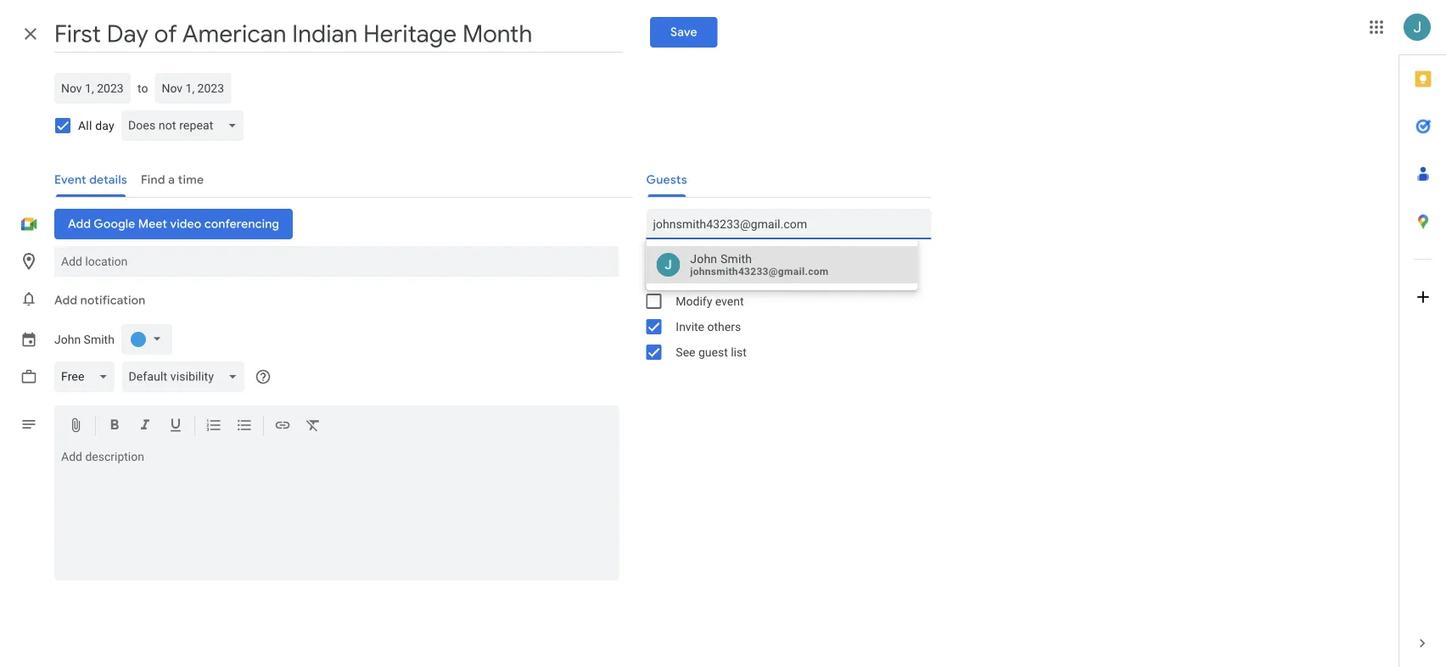Task type: describe. For each thing, give the bounding box(es) containing it.
save
[[671, 25, 698, 40]]

smith for john smith
[[84, 333, 115, 347]]

bulleted list image
[[236, 417, 253, 437]]

add notification button
[[48, 280, 152, 321]]

invite others
[[676, 320, 741, 334]]

permissions
[[680, 269, 745, 283]]

Start date text field
[[61, 78, 124, 99]]

john smith johnsmith43233@gmail.com
[[691, 252, 829, 278]]

john for john smith
[[54, 333, 81, 347]]

Location text field
[[61, 246, 613, 277]]

to
[[138, 81, 148, 95]]

all day
[[78, 118, 114, 132]]

guest permissions
[[646, 269, 745, 283]]

johnsmith43233@gmail.com
[[691, 266, 829, 278]]

notification
[[80, 293, 146, 308]]

End date text field
[[162, 78, 225, 99]]

add notification
[[54, 293, 146, 308]]

group containing guest permissions
[[633, 263, 932, 365]]

modify event
[[676, 294, 744, 308]]

guest
[[646, 269, 677, 283]]

day
[[95, 118, 114, 132]]



Task type: locate. For each thing, give the bounding box(es) containing it.
john smith
[[54, 333, 115, 347]]

italic image
[[137, 417, 154, 437]]

list
[[731, 345, 747, 359]]

smith for john smith johnsmith43233@gmail.com
[[721, 252, 753, 266]]

group
[[633, 263, 932, 365]]

tab list
[[1400, 55, 1447, 620]]

0 horizontal spatial smith
[[84, 333, 115, 347]]

0 horizontal spatial john
[[54, 333, 81, 347]]

1 vertical spatial smith
[[84, 333, 115, 347]]

modify
[[676, 294, 713, 308]]

save button
[[650, 17, 718, 48]]

underline image
[[167, 417, 184, 437]]

guest
[[699, 345, 728, 359]]

john
[[691, 252, 718, 266], [54, 333, 81, 347]]

None field
[[121, 110, 251, 141], [54, 362, 122, 392], [122, 362, 251, 392], [121, 110, 251, 141], [54, 362, 122, 392], [122, 362, 251, 392]]

see guest list
[[676, 345, 747, 359]]

formatting options toolbar
[[54, 406, 619, 447]]

numbered list image
[[205, 417, 222, 437]]

see
[[676, 345, 696, 359]]

john smith list box
[[646, 246, 918, 284]]

all
[[78, 118, 92, 132]]

0 vertical spatial john
[[691, 252, 718, 266]]

1 horizontal spatial smith
[[721, 252, 753, 266]]

Guests text field
[[653, 209, 925, 239]]

john for john smith johnsmith43233@gmail.com
[[691, 252, 718, 266]]

event
[[716, 294, 744, 308]]

remove formatting image
[[305, 417, 322, 437]]

smith inside john smith johnsmith43233@gmail.com
[[721, 252, 753, 266]]

insert link image
[[274, 417, 291, 437]]

0 vertical spatial smith
[[721, 252, 753, 266]]

others
[[708, 320, 741, 334]]

Description text field
[[54, 450, 619, 577]]

smith down the add notification
[[84, 333, 115, 347]]

invite
[[676, 320, 705, 334]]

john down add
[[54, 333, 81, 347]]

smith up the permissions
[[721, 252, 753, 266]]

john up guest permissions
[[691, 252, 718, 266]]

Title text field
[[54, 15, 623, 53]]

1 vertical spatial john
[[54, 333, 81, 347]]

bold image
[[106, 417, 123, 437]]

smith
[[721, 252, 753, 266], [84, 333, 115, 347]]

john inside john smith johnsmith43233@gmail.com
[[691, 252, 718, 266]]

add
[[54, 293, 77, 308]]

1 horizontal spatial john
[[691, 252, 718, 266]]



Task type: vqa. For each thing, say whether or not it's contained in the screenshot.
THE 11 to the top
no



